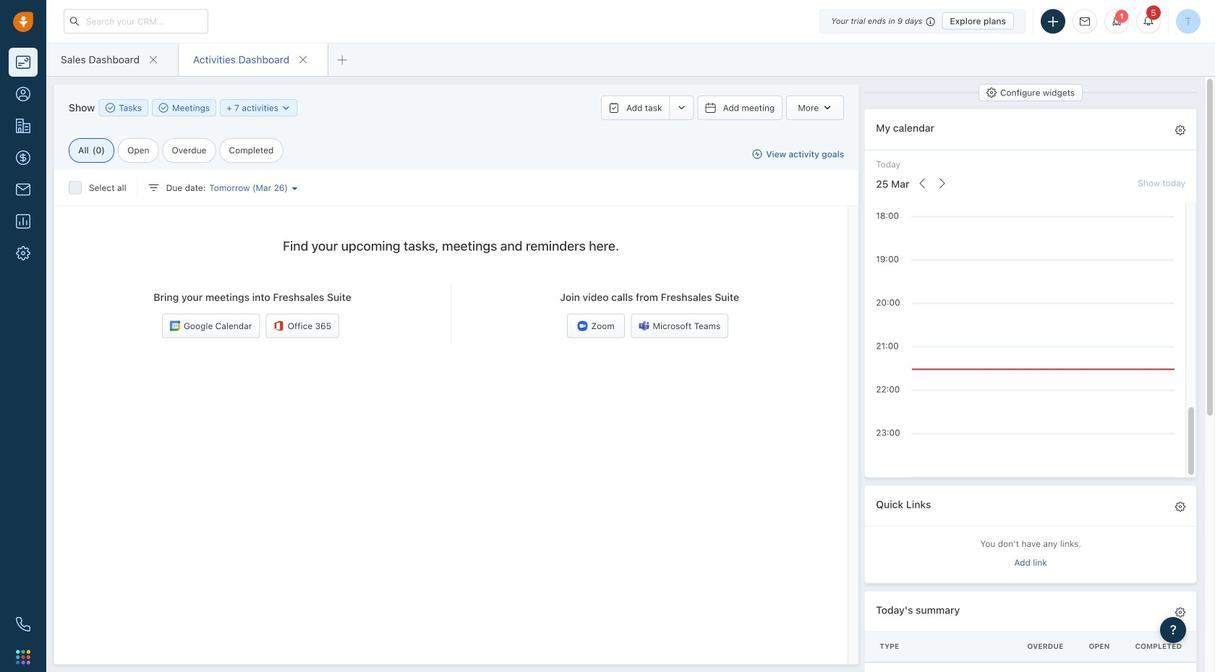 Task type: vqa. For each thing, say whether or not it's contained in the screenshot.
MNG SETTINGS icon
no



Task type: locate. For each thing, give the bounding box(es) containing it.
send email image
[[1080, 17, 1090, 26]]

phone image
[[16, 617, 30, 632]]

down image
[[281, 103, 291, 113]]

Search your CRM... text field
[[64, 9, 208, 34]]



Task type: describe. For each thing, give the bounding box(es) containing it.
freshworks switcher image
[[16, 650, 30, 664]]

phone element
[[9, 610, 38, 639]]



